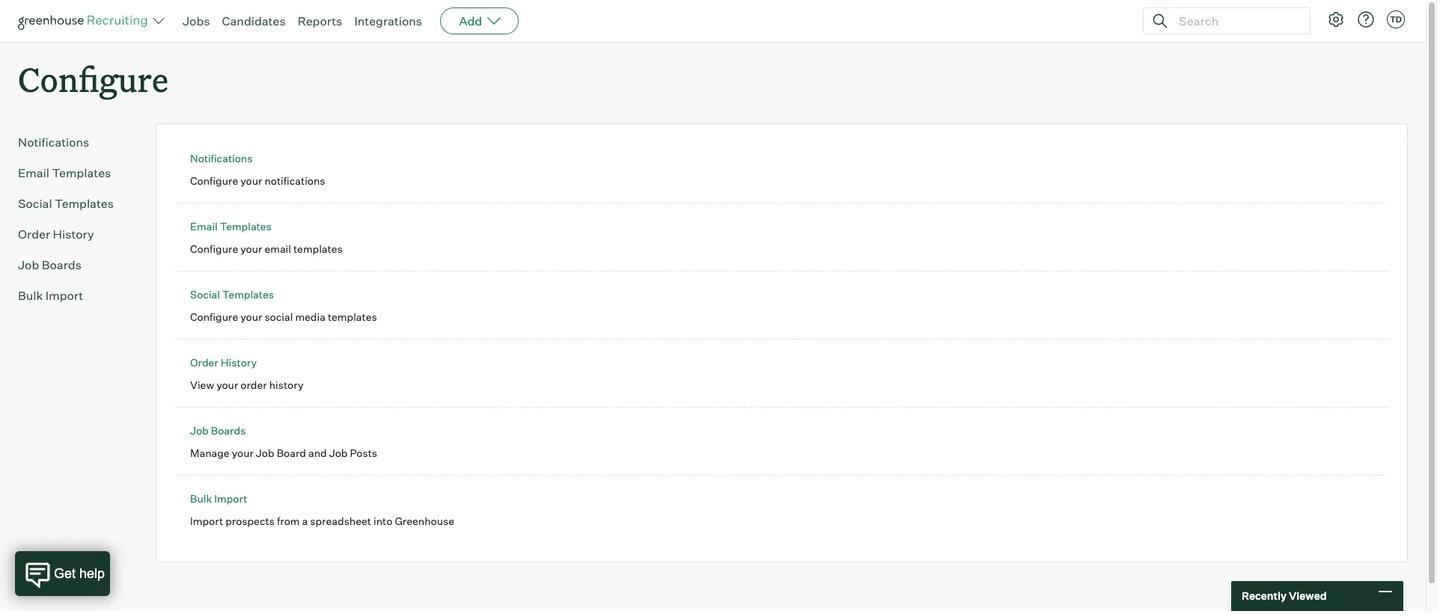 Task type: describe. For each thing, give the bounding box(es) containing it.
configure your social media templates
[[190, 311, 377, 323]]

configure your email templates
[[190, 242, 343, 255]]

0 horizontal spatial job boards link
[[18, 256, 132, 274]]

manage your job board and job posts
[[190, 447, 377, 460]]

0 vertical spatial order history link
[[18, 226, 132, 243]]

your for job
[[232, 447, 254, 460]]

manage
[[190, 447, 230, 460]]

1 horizontal spatial order
[[190, 357, 218, 369]]

0 vertical spatial bulk import
[[18, 288, 83, 303]]

td button
[[1384, 7, 1408, 31]]

view
[[190, 379, 214, 391]]

2 vertical spatial import
[[190, 515, 223, 528]]

media
[[295, 311, 326, 323]]

history
[[269, 379, 304, 391]]

0 horizontal spatial notifications
[[18, 135, 89, 150]]

0 horizontal spatial order
[[18, 227, 50, 242]]

add button
[[440, 7, 519, 34]]

configure for social templates
[[190, 311, 238, 323]]

greenhouse
[[395, 515, 454, 528]]

job inside job boards link
[[18, 258, 39, 273]]

configure for notifications
[[190, 174, 238, 187]]

0 horizontal spatial bulk
[[18, 288, 43, 303]]

integrations link
[[354, 13, 422, 28]]

0 horizontal spatial order history
[[18, 227, 94, 242]]

1 vertical spatial bulk
[[190, 493, 212, 506]]

0 horizontal spatial email
[[18, 166, 49, 181]]

1 vertical spatial job boards
[[190, 425, 246, 437]]

your for notifications
[[241, 174, 262, 187]]

board
[[277, 447, 306, 460]]

1 horizontal spatial email templates
[[190, 220, 272, 233]]

0 vertical spatial templates
[[293, 242, 343, 255]]

1 vertical spatial email
[[190, 220, 218, 233]]

viewed
[[1289, 590, 1327, 603]]

into
[[374, 515, 393, 528]]

0 horizontal spatial job boards
[[18, 258, 82, 273]]

jobs link
[[183, 13, 210, 28]]

1 vertical spatial bulk import link
[[190, 493, 247, 506]]

0 vertical spatial email templates
[[18, 166, 111, 181]]

1 vertical spatial order history
[[190, 357, 257, 369]]

td
[[1390, 14, 1403, 25]]

1 vertical spatial notifications
[[190, 152, 253, 165]]

1 vertical spatial notifications link
[[190, 152, 253, 165]]

view your order history
[[190, 379, 304, 391]]

1 vertical spatial social templates
[[190, 288, 274, 301]]

prospects
[[225, 515, 275, 528]]



Task type: locate. For each thing, give the bounding box(es) containing it.
0 horizontal spatial notifications link
[[18, 133, 132, 151]]

1 vertical spatial boards
[[211, 425, 246, 437]]

1 horizontal spatial notifications link
[[190, 152, 253, 165]]

templates
[[293, 242, 343, 255], [328, 311, 377, 323]]

your left notifications
[[241, 174, 262, 187]]

0 horizontal spatial email templates link
[[18, 164, 132, 182]]

job boards
[[18, 258, 82, 273], [190, 425, 246, 437]]

import prospects from a spreadsheet into greenhouse
[[190, 515, 454, 528]]

0 vertical spatial notifications
[[18, 135, 89, 150]]

integrations
[[354, 13, 422, 28]]

0 horizontal spatial social templates
[[18, 196, 114, 211]]

1 horizontal spatial job boards link
[[190, 425, 246, 437]]

0 horizontal spatial social templates link
[[18, 195, 132, 213]]

your for order
[[216, 379, 238, 391]]

1 horizontal spatial order history
[[190, 357, 257, 369]]

1 vertical spatial order
[[190, 357, 218, 369]]

your
[[241, 174, 262, 187], [241, 242, 262, 255], [241, 311, 262, 323], [216, 379, 238, 391], [232, 447, 254, 460]]

0 vertical spatial bulk
[[18, 288, 43, 303]]

0 vertical spatial social templates
[[18, 196, 114, 211]]

from
[[277, 515, 300, 528]]

email templates
[[18, 166, 111, 181], [190, 220, 272, 233]]

0 vertical spatial job boards link
[[18, 256, 132, 274]]

configure for email templates
[[190, 242, 238, 255]]

Search text field
[[1176, 10, 1297, 32]]

0 vertical spatial job boards
[[18, 258, 82, 273]]

configure image
[[1328, 10, 1346, 28]]

templates right media
[[328, 311, 377, 323]]

1 horizontal spatial notifications
[[190, 152, 253, 165]]

social
[[265, 311, 293, 323]]

templates
[[52, 166, 111, 181], [55, 196, 114, 211], [220, 220, 272, 233], [222, 288, 274, 301]]

0 vertical spatial import
[[46, 288, 83, 303]]

order
[[18, 227, 50, 242], [190, 357, 218, 369]]

reports
[[298, 13, 342, 28]]

1 horizontal spatial bulk import link
[[190, 493, 247, 506]]

boards
[[42, 258, 82, 273], [211, 425, 246, 437]]

1 horizontal spatial job boards
[[190, 425, 246, 437]]

0 vertical spatial history
[[53, 227, 94, 242]]

1 vertical spatial email templates
[[190, 220, 272, 233]]

order
[[241, 379, 267, 391]]

0 vertical spatial bulk import link
[[18, 287, 132, 305]]

1 vertical spatial email templates link
[[190, 220, 272, 233]]

0 vertical spatial boards
[[42, 258, 82, 273]]

td button
[[1387, 10, 1405, 28]]

0 horizontal spatial boards
[[42, 258, 82, 273]]

a
[[302, 515, 308, 528]]

0 vertical spatial email templates link
[[18, 164, 132, 182]]

social templates link
[[18, 195, 132, 213], [190, 288, 274, 301]]

0 horizontal spatial bulk import link
[[18, 287, 132, 305]]

order history link
[[18, 226, 132, 243], [190, 357, 257, 369]]

jobs
[[183, 13, 210, 28]]

0 horizontal spatial email templates
[[18, 166, 111, 181]]

0 vertical spatial order
[[18, 227, 50, 242]]

configure
[[18, 57, 169, 101], [190, 174, 238, 187], [190, 242, 238, 255], [190, 311, 238, 323]]

your right 'manage'
[[232, 447, 254, 460]]

greenhouse recruiting image
[[18, 12, 153, 30]]

import
[[46, 288, 83, 303], [214, 493, 247, 506], [190, 515, 223, 528]]

history
[[53, 227, 94, 242], [221, 357, 257, 369]]

1 vertical spatial order history link
[[190, 357, 257, 369]]

social
[[18, 196, 52, 211], [190, 288, 220, 301]]

notifications link
[[18, 133, 132, 151], [190, 152, 253, 165]]

social templates
[[18, 196, 114, 211], [190, 288, 274, 301]]

1 vertical spatial templates
[[328, 311, 377, 323]]

1 horizontal spatial email
[[190, 220, 218, 233]]

bulk import
[[18, 288, 83, 303], [190, 493, 247, 506]]

1 horizontal spatial social templates
[[190, 288, 274, 301]]

your left social
[[241, 311, 262, 323]]

1 horizontal spatial boards
[[211, 425, 246, 437]]

1 horizontal spatial order history link
[[190, 357, 257, 369]]

add
[[459, 13, 482, 28]]

0 horizontal spatial order history link
[[18, 226, 132, 243]]

recently
[[1242, 590, 1287, 603]]

your for social
[[241, 311, 262, 323]]

your left email on the top left of page
[[241, 242, 262, 255]]

email templates link
[[18, 164, 132, 182], [190, 220, 272, 233]]

1 horizontal spatial email templates link
[[190, 220, 272, 233]]

0 vertical spatial social templates link
[[18, 195, 132, 213]]

0 vertical spatial email
[[18, 166, 49, 181]]

posts
[[350, 447, 377, 460]]

bulk
[[18, 288, 43, 303], [190, 493, 212, 506]]

1 vertical spatial job boards link
[[190, 425, 246, 437]]

1 horizontal spatial social templates link
[[190, 288, 274, 301]]

0 horizontal spatial history
[[53, 227, 94, 242]]

your right view
[[216, 379, 238, 391]]

0 horizontal spatial social
[[18, 196, 52, 211]]

notifications
[[265, 174, 325, 187]]

0 vertical spatial notifications link
[[18, 133, 132, 151]]

templates right email on the top left of page
[[293, 242, 343, 255]]

configure your notifications
[[190, 174, 325, 187]]

your for email
[[241, 242, 262, 255]]

candidates link
[[222, 13, 286, 28]]

spreadsheet
[[310, 515, 371, 528]]

bulk import link
[[18, 287, 132, 305], [190, 493, 247, 506]]

1 vertical spatial social
[[190, 288, 220, 301]]

job boards link
[[18, 256, 132, 274], [190, 425, 246, 437]]

email
[[18, 166, 49, 181], [190, 220, 218, 233]]

reports link
[[298, 13, 342, 28]]

email
[[265, 242, 291, 255]]

job
[[18, 258, 39, 273], [190, 425, 209, 437], [256, 447, 274, 460], [329, 447, 348, 460]]

recently viewed
[[1242, 590, 1327, 603]]

1 vertical spatial social templates link
[[190, 288, 274, 301]]

1 horizontal spatial history
[[221, 357, 257, 369]]

and
[[308, 447, 327, 460]]

notifications
[[18, 135, 89, 150], [190, 152, 253, 165]]

1 horizontal spatial social
[[190, 288, 220, 301]]

1 horizontal spatial bulk
[[190, 493, 212, 506]]

1 vertical spatial history
[[221, 357, 257, 369]]

1 vertical spatial import
[[214, 493, 247, 506]]

1 horizontal spatial bulk import
[[190, 493, 247, 506]]

order history
[[18, 227, 94, 242], [190, 357, 257, 369]]

0 horizontal spatial bulk import
[[18, 288, 83, 303]]

0 vertical spatial order history
[[18, 227, 94, 242]]

candidates
[[222, 13, 286, 28]]

0 vertical spatial social
[[18, 196, 52, 211]]

1 vertical spatial bulk import
[[190, 493, 247, 506]]



Task type: vqa. For each thing, say whether or not it's contained in the screenshot.
Search text box
yes



